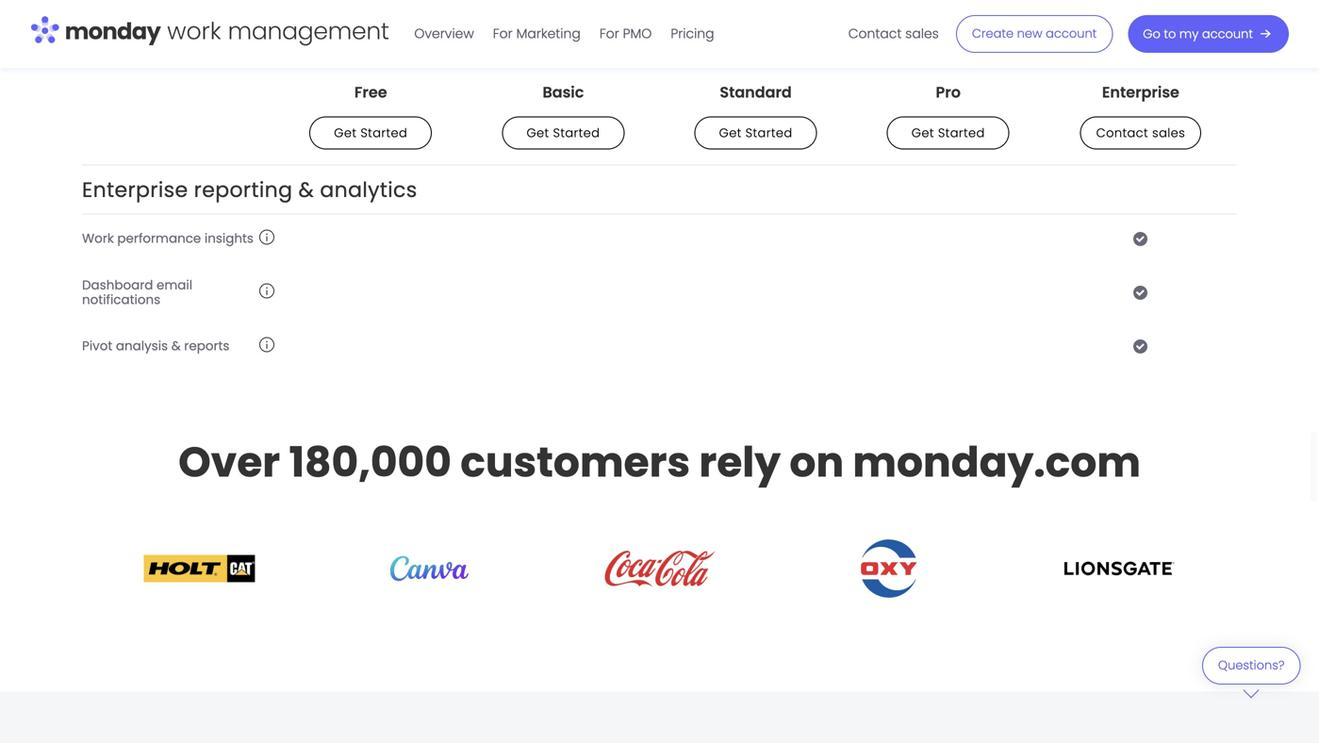 Task type: describe. For each thing, give the bounding box(es) containing it.
reporting
[[194, 175, 293, 204]]

new
[[1018, 25, 1043, 42]]

holtcat image
[[144, 555, 255, 583]]

get started for free
[[334, 124, 408, 141]]

to
[[1165, 25, 1177, 42]]

enterprise for enterprise
[[1103, 82, 1180, 103]]

for for for marketing
[[493, 24, 513, 43]]

my
[[1180, 25, 1199, 42]]

pmo
[[623, 24, 652, 43]]

for for for pmo
[[600, 24, 620, 43]]

free
[[355, 82, 387, 103]]

enterprise for enterprise reporting & analytics
[[82, 175, 188, 204]]

get for basic
[[527, 124, 550, 141]]

& for analysis
[[171, 337, 181, 355]]

1 pricing check image from the top
[[1134, 28, 1149, 43]]

notifications
[[82, 291, 161, 308]]

go to my account button
[[1129, 15, 1290, 53]]

enterprise reporting & analytics
[[82, 175, 418, 204]]

info copy image for panic mode
[[260, 26, 275, 41]]

workspaces
[[129, 75, 205, 92]]

started for standard
[[746, 124, 793, 141]]

create new account
[[972, 25, 1097, 42]]

work performance insights
[[82, 230, 254, 247]]

1 horizontal spatial contact sales
[[1097, 124, 1186, 141]]

go to my account
[[1144, 25, 1254, 42]]

over 180,000 customers rely on monday.com
[[178, 433, 1141, 491]]

sales inside main element
[[906, 24, 939, 43]]

& for reporting
[[299, 175, 314, 204]]

get for standard
[[719, 124, 742, 141]]

contact sales button inside main element
[[839, 19, 949, 49]]

get started button for free
[[310, 116, 432, 149]]

overview
[[414, 24, 474, 43]]

oxy image
[[856, 536, 924, 601]]

over
[[178, 433, 280, 491]]

1 vertical spatial contact sales button
[[1081, 116, 1202, 149]]

create
[[972, 25, 1014, 42]]

dashboard email notifications
[[82, 276, 193, 308]]

180,000
[[289, 433, 452, 491]]

on
[[790, 433, 844, 491]]

standard
[[720, 82, 792, 103]]

overview link
[[405, 19, 484, 49]]

get for free
[[334, 124, 357, 141]]

account inside button
[[1046, 25, 1097, 42]]

info copy image for pivot analysis & reports
[[260, 337, 275, 352]]

for pmo link
[[590, 19, 662, 49]]

pro
[[936, 82, 961, 103]]

email
[[157, 276, 193, 294]]

for marketing link
[[484, 19, 590, 49]]

customers
[[461, 433, 691, 491]]

1 vertical spatial sales
[[1153, 124, 1186, 141]]

dashboard
[[82, 276, 153, 294]]

get started for standard
[[719, 124, 793, 141]]

rely
[[699, 433, 781, 491]]

1 pricing check image from the top
[[1134, 130, 1149, 145]]



Task type: locate. For each thing, give the bounding box(es) containing it.
contact sales inside main element
[[849, 24, 939, 43]]

2 get from the left
[[527, 124, 550, 141]]

1 horizontal spatial enterprise
[[1103, 82, 1180, 103]]

3 get started from the left
[[719, 124, 793, 141]]

0 horizontal spatial contact
[[849, 24, 902, 43]]

2 get started from the left
[[527, 124, 600, 141]]

get started button for standard
[[695, 116, 818, 149]]

questions?
[[1219, 657, 1285, 674]]

0 horizontal spatial for
[[493, 24, 513, 43]]

started for pro
[[939, 124, 986, 141]]

0 vertical spatial sales
[[906, 24, 939, 43]]

sales
[[906, 24, 939, 43], [1153, 124, 1186, 141]]

get started button down the free
[[310, 116, 432, 149]]

contact
[[849, 24, 902, 43], [1097, 124, 1149, 141]]

0 horizontal spatial &
[[171, 337, 181, 355]]

info copy image
[[260, 26, 275, 41], [260, 230, 275, 245], [260, 337, 275, 352]]

started
[[361, 124, 408, 141], [553, 124, 600, 141], [746, 124, 793, 141], [939, 124, 986, 141]]

create new account button
[[956, 15, 1114, 53]]

1 vertical spatial contact sales
[[1097, 124, 1186, 141]]

mode
[[120, 27, 158, 44]]

get
[[334, 124, 357, 141], [527, 124, 550, 141], [719, 124, 742, 141], [912, 124, 935, 141]]

contact sales button
[[839, 19, 949, 49], [1081, 116, 1202, 149]]

pivot analysis & reports
[[82, 337, 230, 355]]

4 get from the left
[[912, 124, 935, 141]]

info copy image for work performance insights
[[260, 230, 275, 245]]

started down pro
[[939, 124, 986, 141]]

get started down basic
[[527, 124, 600, 141]]

0 horizontal spatial contact sales button
[[839, 19, 949, 49]]

account
[[1046, 25, 1097, 42], [1203, 25, 1254, 42]]

3 pricing check image from the top
[[1134, 231, 1149, 246]]

get started button for pro
[[888, 116, 1010, 149]]

pivot
[[82, 337, 113, 355]]

2 for from the left
[[600, 24, 620, 43]]

0 vertical spatial pricing check image
[[1134, 28, 1149, 43]]

get started button down standard
[[695, 116, 818, 149]]

for inside 'link'
[[493, 24, 513, 43]]

1 vertical spatial pricing check image
[[1134, 285, 1149, 300]]

for left pmo
[[600, 24, 620, 43]]

& left analytics
[[299, 175, 314, 204]]

get started for pro
[[912, 124, 986, 141]]

main element
[[405, 0, 1290, 68]]

basic
[[543, 82, 584, 103]]

0 horizontal spatial contact sales
[[849, 24, 939, 43]]

1 horizontal spatial &
[[299, 175, 314, 204]]

for left marketing
[[493, 24, 513, 43]]

1 info copy image from the top
[[260, 26, 275, 41]]

1 get started from the left
[[334, 124, 408, 141]]

1 vertical spatial info copy image
[[260, 230, 275, 245]]

0 vertical spatial pricing check image
[[1134, 130, 1149, 145]]

started for free
[[361, 124, 408, 141]]

canva image
[[374, 556, 485, 582]]

2 vertical spatial info copy image
[[260, 337, 275, 352]]

2 get started button from the left
[[502, 116, 625, 149]]

started for basic
[[553, 124, 600, 141]]

coca cola image
[[604, 538, 716, 599]]

0 vertical spatial enterprise
[[1103, 82, 1180, 103]]

pricing link
[[662, 19, 724, 49]]

get started down standard
[[719, 124, 793, 141]]

panic
[[82, 27, 117, 44]]

3 started from the left
[[746, 124, 793, 141]]

1 get started button from the left
[[310, 116, 432, 149]]

get started button for basic
[[502, 116, 625, 149]]

analytics
[[320, 175, 418, 204]]

marketing
[[517, 24, 581, 43]]

& left reports
[[171, 337, 181, 355]]

0 horizontal spatial enterprise
[[82, 175, 188, 204]]

1 horizontal spatial account
[[1203, 25, 1254, 42]]

insights
[[205, 230, 254, 247]]

0 vertical spatial contact sales button
[[839, 19, 949, 49]]

lionsgate image
[[1065, 555, 1176, 583]]

for pmo
[[600, 24, 652, 43]]

1 vertical spatial contact
[[1097, 124, 1149, 141]]

2 info copy image from the top
[[260, 230, 275, 245]]

enterprise down go
[[1103, 82, 1180, 103]]

contact sales
[[849, 24, 939, 43], [1097, 124, 1186, 141]]

enterprise
[[1103, 82, 1180, 103], [82, 175, 188, 204]]

work
[[82, 230, 114, 247]]

panic mode
[[82, 27, 158, 44]]

started down basic
[[553, 124, 600, 141]]

3 get from the left
[[719, 124, 742, 141]]

0 horizontal spatial account
[[1046, 25, 1097, 42]]

analysis
[[116, 337, 168, 355]]

2 vertical spatial pricing check image
[[1134, 231, 1149, 246]]

performance
[[117, 230, 201, 247]]

pricing check image
[[1134, 130, 1149, 145], [1134, 285, 1149, 300], [1134, 339, 1149, 354]]

2 vertical spatial pricing check image
[[1134, 339, 1149, 354]]

1 horizontal spatial for
[[600, 24, 620, 43]]

get started down pro
[[912, 124, 986, 141]]

questions? button
[[1203, 647, 1301, 699]]

0 vertical spatial &
[[299, 175, 314, 204]]

monday.com work management image
[[30, 12, 390, 52]]

0 vertical spatial contact
[[849, 24, 902, 43]]

1 horizontal spatial sales
[[1153, 124, 1186, 141]]

private
[[82, 75, 126, 92]]

get for pro
[[912, 124, 935, 141]]

get started down the free
[[334, 124, 408, 141]]

started down the free
[[361, 124, 408, 141]]

&
[[299, 175, 314, 204], [171, 337, 181, 355]]

3 pricing check image from the top
[[1134, 339, 1149, 354]]

info copy image
[[260, 283, 275, 298]]

monday.com
[[853, 433, 1141, 491]]

for
[[493, 24, 513, 43], [600, 24, 620, 43]]

1 for from the left
[[493, 24, 513, 43]]

1 started from the left
[[361, 124, 408, 141]]

get started for basic
[[527, 124, 600, 141]]

go
[[1144, 25, 1161, 42]]

get started button down basic
[[502, 116, 625, 149]]

account right new
[[1046, 25, 1097, 42]]

4 get started from the left
[[912, 124, 986, 141]]

0 vertical spatial info copy image
[[260, 26, 275, 41]]

get started button down pro
[[888, 116, 1010, 149]]

reports
[[184, 337, 230, 355]]

2 started from the left
[[553, 124, 600, 141]]

0 horizontal spatial sales
[[906, 24, 939, 43]]

2 pricing check image from the top
[[1134, 285, 1149, 300]]

account right my
[[1203, 25, 1254, 42]]

pricing check image
[[1134, 28, 1149, 43], [1134, 76, 1149, 91], [1134, 231, 1149, 246]]

3 get started button from the left
[[695, 116, 818, 149]]

0 vertical spatial contact sales
[[849, 24, 939, 43]]

started down standard
[[746, 124, 793, 141]]

1 get from the left
[[334, 124, 357, 141]]

2 pricing check image from the top
[[1134, 76, 1149, 91]]

1 vertical spatial pricing check image
[[1134, 76, 1149, 91]]

get started
[[334, 124, 408, 141], [527, 124, 600, 141], [719, 124, 793, 141], [912, 124, 986, 141]]

1 horizontal spatial contact
[[1097, 124, 1149, 141]]

4 started from the left
[[939, 124, 986, 141]]

pricing
[[671, 24, 715, 43]]

get started button
[[310, 116, 432, 149], [502, 116, 625, 149], [695, 116, 818, 149], [888, 116, 1010, 149]]

account inside 'button'
[[1203, 25, 1254, 42]]

for marketing
[[493, 24, 581, 43]]

private workspaces
[[82, 75, 205, 92]]

1 horizontal spatial contact sales button
[[1081, 116, 1202, 149]]

enterprise up performance
[[82, 175, 188, 204]]

1 vertical spatial &
[[171, 337, 181, 355]]

4 get started button from the left
[[888, 116, 1010, 149]]

contact inside main element
[[849, 24, 902, 43]]

1 vertical spatial enterprise
[[82, 175, 188, 204]]

3 info copy image from the top
[[260, 337, 275, 352]]



Task type: vqa. For each thing, say whether or not it's contained in the screenshot.


